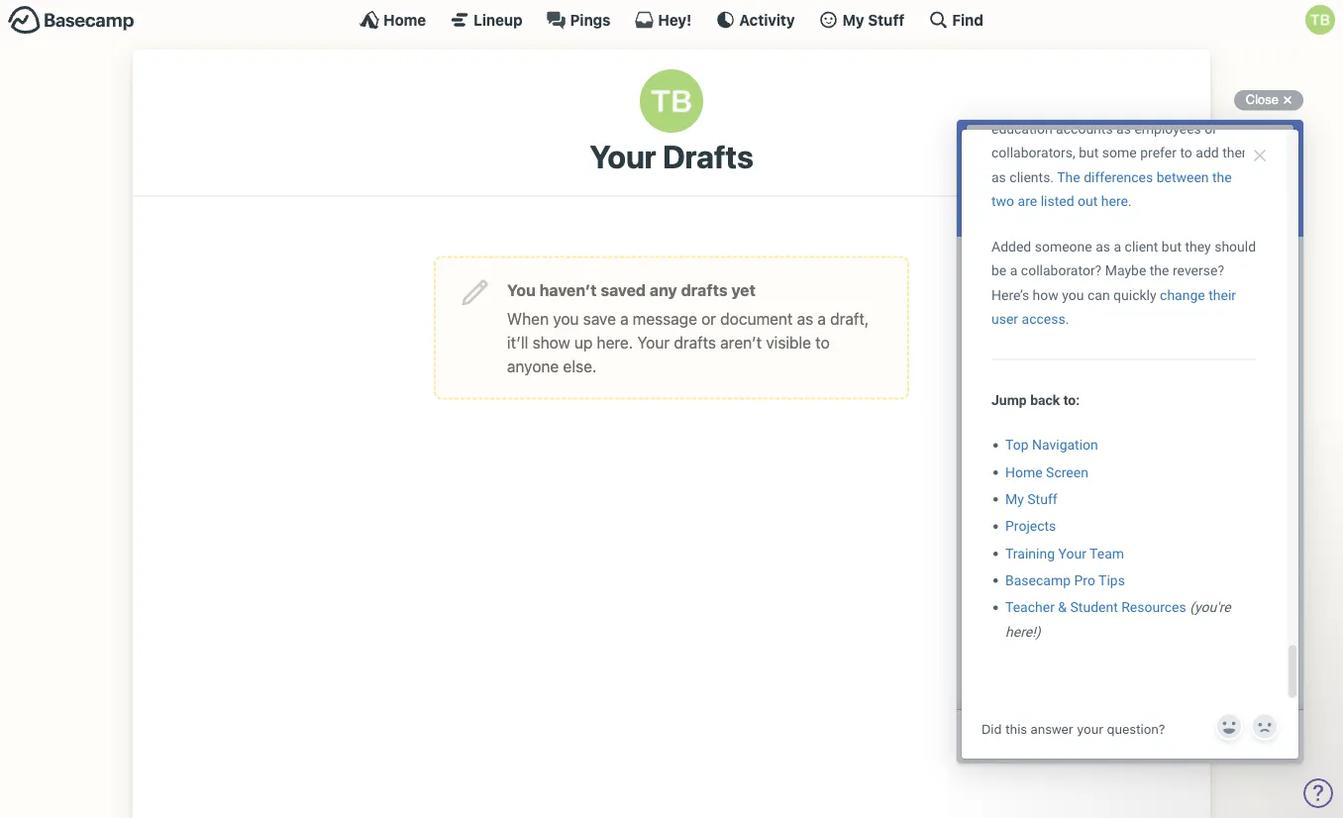 Task type: vqa. For each thing, say whether or not it's contained in the screenshot.
Find popup button
yes



Task type: locate. For each thing, give the bounding box(es) containing it.
it'll
[[507, 333, 529, 352]]

you haven't saved any drafts yet when you save a message or document as a draft, it'll show up here. your drafts aren't visible to anyone else.
[[507, 280, 869, 375]]

a right as
[[818, 309, 826, 328]]

home link
[[360, 10, 426, 30]]

drafts up or
[[681, 280, 728, 299]]

1 vertical spatial your
[[638, 333, 670, 352]]

tim burton image
[[1306, 5, 1336, 35], [640, 69, 704, 133]]

as
[[797, 309, 814, 328]]

1 a from the left
[[620, 309, 629, 328]]

a right save
[[620, 309, 629, 328]]

a
[[620, 309, 629, 328], [818, 309, 826, 328]]

yet
[[732, 280, 756, 299]]

pings button
[[547, 10, 611, 30]]

0 horizontal spatial a
[[620, 309, 629, 328]]

main element
[[0, 0, 1344, 39]]

hey! button
[[635, 10, 692, 30]]

1 horizontal spatial tim burton image
[[1306, 5, 1336, 35]]

close
[[1246, 92, 1279, 107]]

hey!
[[658, 11, 692, 28]]

your left drafts
[[590, 138, 656, 175]]

your
[[590, 138, 656, 175], [638, 333, 670, 352]]

document
[[721, 309, 793, 328]]

drafts down or
[[674, 333, 717, 352]]

your down message
[[638, 333, 670, 352]]

my stuff button
[[819, 10, 905, 30]]

activity link
[[716, 10, 795, 30]]

to
[[816, 333, 830, 352]]

aren't
[[721, 333, 762, 352]]

any
[[650, 280, 678, 299]]

1 horizontal spatial a
[[818, 309, 826, 328]]

or
[[702, 309, 717, 328]]

up
[[575, 333, 593, 352]]

close button
[[1234, 88, 1304, 112]]

0 horizontal spatial tim burton image
[[640, 69, 704, 133]]

lineup link
[[450, 10, 523, 30]]

drafts
[[681, 280, 728, 299], [674, 333, 717, 352]]

when
[[507, 309, 549, 328]]

you
[[553, 309, 579, 328]]



Task type: describe. For each thing, give the bounding box(es) containing it.
visible
[[766, 333, 812, 352]]

drafts
[[663, 138, 754, 175]]

switch accounts image
[[8, 5, 135, 36]]

your inside you haven't saved any drafts yet when you save a message or document as a draft, it'll show up here. your drafts aren't visible to anyone else.
[[638, 333, 670, 352]]

message
[[633, 309, 698, 328]]

0 vertical spatial drafts
[[681, 280, 728, 299]]

activity
[[740, 11, 795, 28]]

here.
[[597, 333, 633, 352]]

my stuff
[[843, 11, 905, 28]]

haven't
[[540, 280, 597, 299]]

find button
[[929, 10, 984, 30]]

cross small image
[[1276, 88, 1300, 112]]

1 vertical spatial tim burton image
[[640, 69, 704, 133]]

find
[[953, 11, 984, 28]]

stuff
[[868, 11, 905, 28]]

1 vertical spatial drafts
[[674, 333, 717, 352]]

0 vertical spatial tim burton image
[[1306, 5, 1336, 35]]

save
[[583, 309, 616, 328]]

cross small image
[[1276, 88, 1300, 112]]

your drafts
[[590, 138, 754, 175]]

draft,
[[831, 309, 869, 328]]

home
[[384, 11, 426, 28]]

0 vertical spatial your
[[590, 138, 656, 175]]

pings
[[570, 11, 611, 28]]

2 a from the left
[[818, 309, 826, 328]]

you
[[507, 280, 536, 299]]

lineup
[[474, 11, 523, 28]]

anyone
[[507, 357, 559, 375]]

saved
[[601, 280, 646, 299]]

show
[[533, 333, 570, 352]]

my
[[843, 11, 865, 28]]

else.
[[563, 357, 597, 375]]



